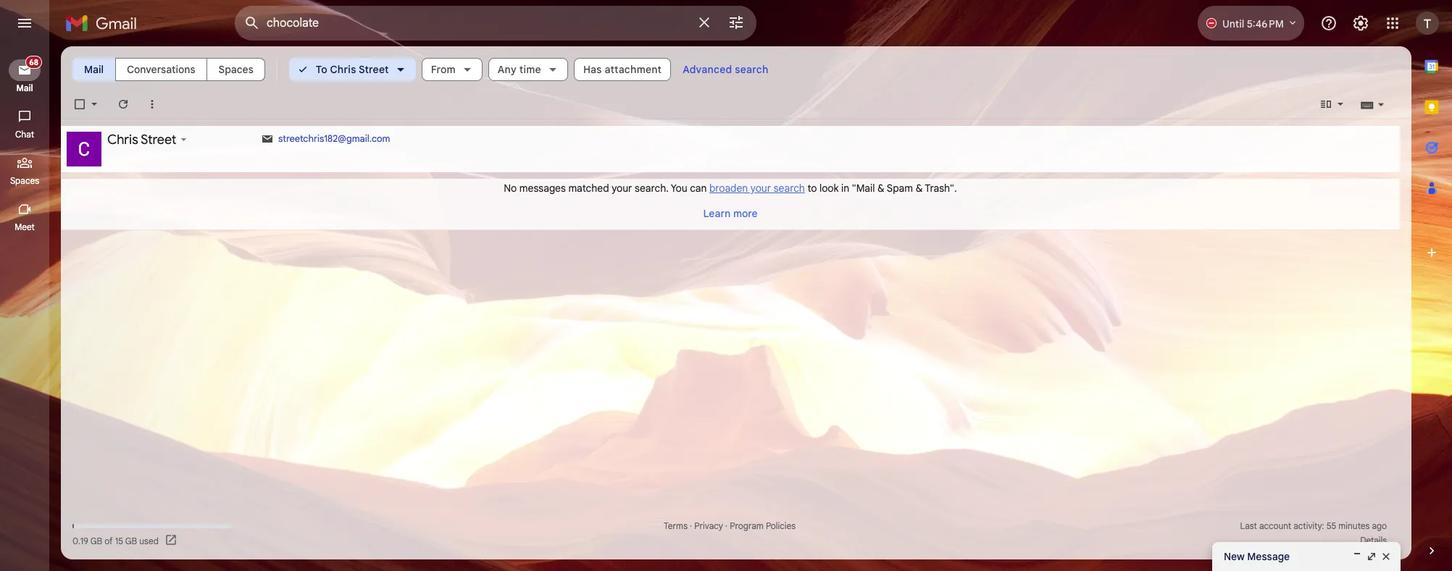 Task type: locate. For each thing, give the bounding box(es) containing it.
0 horizontal spatial street
[[141, 132, 176, 148]]

0 vertical spatial mail
[[84, 63, 104, 76]]

toggle split pane mode image
[[1319, 97, 1333, 112]]

footer
[[61, 520, 1400, 549]]

1 horizontal spatial your
[[751, 182, 771, 195]]

navigation
[[0, 46, 51, 572]]

68
[[29, 57, 38, 67]]

mail down gmail image
[[84, 63, 104, 76]]

search
[[735, 63, 769, 76], [774, 182, 805, 195]]

mail down 68 link
[[16, 83, 33, 93]]

none checkbox inside chris street 'main content'
[[72, 97, 87, 112]]

1 horizontal spatial mail
[[84, 63, 104, 76]]

spaces heading
[[0, 175, 49, 187]]

no
[[504, 182, 517, 195]]

0 horizontal spatial your
[[612, 182, 632, 195]]

spaces down chat heading
[[10, 175, 39, 186]]

footer containing terms
[[61, 520, 1400, 549]]

0 vertical spatial chris
[[330, 63, 356, 76]]

broaden
[[709, 182, 748, 195]]

mail button
[[72, 57, 115, 83]]

chris street footer
[[107, 132, 176, 148]]

details
[[1360, 535, 1387, 546]]

privacy
[[694, 521, 723, 532]]

1 horizontal spatial search
[[774, 182, 805, 195]]

clear search image
[[690, 8, 719, 37]]

mail
[[84, 63, 104, 76], [16, 83, 33, 93]]

conversations button
[[115, 57, 207, 83]]

0 vertical spatial search
[[735, 63, 769, 76]]

0 vertical spatial street
[[359, 63, 389, 76]]

Search in mail text field
[[267, 16, 687, 30]]

1 horizontal spatial ·
[[725, 521, 728, 532]]

matched
[[568, 182, 609, 195]]

1 horizontal spatial chris
[[330, 63, 356, 76]]

your
[[612, 182, 632, 195], [751, 182, 771, 195]]

has attachment
[[583, 63, 662, 76]]

conversations
[[127, 63, 195, 76]]

last account activity: 55 minutes ago details
[[1240, 521, 1387, 546]]

& right spam
[[916, 182, 923, 195]]

street
[[359, 63, 389, 76], [141, 132, 176, 148]]

1 vertical spatial street
[[141, 132, 176, 148]]

spaces
[[218, 63, 253, 76], [10, 175, 39, 186]]

in
[[841, 182, 849, 195]]

navigation containing mail
[[0, 46, 51, 572]]

0 horizontal spatial chris
[[107, 132, 138, 148]]

1 vertical spatial chris
[[107, 132, 138, 148]]

gb
[[90, 536, 102, 547], [125, 536, 137, 547]]

1 vertical spatial mail
[[16, 83, 33, 93]]

messages
[[519, 182, 566, 195]]

chris down refresh icon
[[107, 132, 138, 148]]

spaces down search in mail image
[[218, 63, 253, 76]]

details link
[[1360, 535, 1387, 546]]

activity:
[[1294, 521, 1324, 532]]

ago
[[1372, 521, 1387, 532]]

mail inside button
[[84, 63, 104, 76]]

1 horizontal spatial spaces
[[218, 63, 253, 76]]

account
[[1259, 521, 1291, 532]]

& right "mail
[[877, 182, 884, 195]]

55
[[1327, 521, 1336, 532]]

privacy link
[[694, 521, 723, 532]]

1 vertical spatial spaces
[[10, 175, 39, 186]]

gmail image
[[65, 9, 144, 38]]

0.19
[[72, 536, 88, 547]]

· right terms
[[690, 521, 692, 532]]

0 vertical spatial spaces
[[218, 63, 253, 76]]

gb left of
[[90, 536, 102, 547]]

advanced search options image
[[722, 8, 751, 37]]

1 & from the left
[[877, 182, 884, 195]]

0 horizontal spatial &
[[877, 182, 884, 195]]

chris street
[[107, 132, 176, 148]]

follow link to manage storage image
[[164, 534, 179, 549]]

chris right to
[[330, 63, 356, 76]]

streetchris182@gmail.com
[[278, 133, 390, 145]]

new
[[1224, 551, 1245, 564]]

1 horizontal spatial street
[[359, 63, 389, 76]]

1 · from the left
[[690, 521, 692, 532]]

spaces inside heading
[[10, 175, 39, 186]]

2 your from the left
[[751, 182, 771, 195]]

0 horizontal spatial spaces
[[10, 175, 39, 186]]

terms · privacy · program policies
[[664, 521, 796, 532]]

0 horizontal spatial mail
[[16, 83, 33, 93]]

0 horizontal spatial search
[[735, 63, 769, 76]]

2 gb from the left
[[125, 536, 137, 547]]

0 horizontal spatial gb
[[90, 536, 102, 547]]

search in mail image
[[239, 10, 265, 36]]

tab list
[[1411, 46, 1452, 520]]

minutes
[[1339, 521, 1370, 532]]

0 horizontal spatial ·
[[690, 521, 692, 532]]

1 vertical spatial search
[[774, 182, 805, 195]]

support image
[[1320, 14, 1338, 32]]

minimize image
[[1351, 551, 1363, 563]]

1 your from the left
[[612, 182, 632, 195]]

None checkbox
[[72, 97, 87, 112]]

chris
[[330, 63, 356, 76], [107, 132, 138, 148]]

1 horizontal spatial &
[[916, 182, 923, 195]]

&
[[877, 182, 884, 195], [916, 182, 923, 195]]

search right advanced
[[735, 63, 769, 76]]

program
[[730, 521, 764, 532]]

look
[[820, 182, 839, 195]]

to chris street
[[316, 63, 389, 76]]

your left search.
[[612, 182, 632, 195]]

gb right 15
[[125, 536, 137, 547]]

search left 'to' at the top right
[[774, 182, 805, 195]]

·
[[690, 521, 692, 532], [725, 521, 728, 532]]

1 horizontal spatial gb
[[125, 536, 137, 547]]

street down more image
[[141, 132, 176, 148]]

policies
[[766, 521, 796, 532]]

street right to
[[359, 63, 389, 76]]

chris inside dropdown button
[[330, 63, 356, 76]]

2 · from the left
[[725, 521, 728, 532]]

your right broaden at top
[[751, 182, 771, 195]]

to
[[808, 182, 817, 195]]

main menu image
[[16, 14, 33, 32]]

meet
[[15, 222, 35, 233]]

· right privacy
[[725, 521, 728, 532]]



Task type: vqa. For each thing, say whether or not it's contained in the screenshot.
the Advanced search options icon
yes



Task type: describe. For each thing, give the bounding box(es) containing it.
to
[[316, 63, 328, 76]]

footer inside chris street 'main content'
[[61, 520, 1400, 549]]

search inside popup button
[[735, 63, 769, 76]]

close image
[[1380, 551, 1392, 563]]

68 link
[[9, 56, 42, 81]]

chat heading
[[0, 129, 49, 141]]

spaces button
[[207, 57, 265, 83]]

street inside "to chris street" dropdown button
[[359, 63, 389, 76]]

advanced search button
[[677, 57, 774, 83]]

you
[[671, 182, 687, 195]]

to chris street button
[[289, 58, 416, 81]]

terms link
[[664, 521, 688, 532]]

mail heading
[[0, 83, 49, 94]]

advanced search
[[683, 63, 769, 76]]

Search in mail search field
[[235, 6, 756, 41]]

spam
[[887, 182, 913, 195]]

spaces inside button
[[218, 63, 253, 76]]

used
[[139, 536, 159, 547]]

1 gb from the left
[[90, 536, 102, 547]]

has attachment button
[[574, 58, 671, 81]]

search.
[[635, 182, 669, 195]]

can
[[690, 182, 707, 195]]

message
[[1247, 551, 1290, 564]]

0.19 gb of 15 gb used
[[72, 536, 159, 547]]

"mail
[[852, 182, 875, 195]]

trash".
[[925, 182, 957, 195]]

actions image
[[176, 133, 191, 147]]

no messages matched your search. you can broaden your search to look in "mail & spam & trash".
[[504, 182, 957, 195]]

terms
[[664, 521, 688, 532]]

chris street main content
[[61, 46, 1411, 560]]

has
[[583, 63, 602, 76]]

of
[[105, 536, 113, 547]]

pop out image
[[1366, 551, 1377, 563]]

chat
[[15, 129, 34, 140]]

more image
[[145, 97, 159, 112]]

select input tool image
[[1377, 99, 1385, 110]]

15
[[115, 536, 123, 547]]

meet heading
[[0, 222, 49, 233]]

mail inside heading
[[16, 83, 33, 93]]

settings image
[[1352, 14, 1370, 32]]

2 & from the left
[[916, 182, 923, 195]]

program policies link
[[730, 521, 796, 532]]

broaden your search link
[[709, 182, 805, 195]]

attachment
[[605, 63, 662, 76]]

new message
[[1224, 551, 1290, 564]]

refresh image
[[116, 97, 130, 112]]

last
[[1240, 521, 1257, 532]]

advanced
[[683, 63, 732, 76]]



